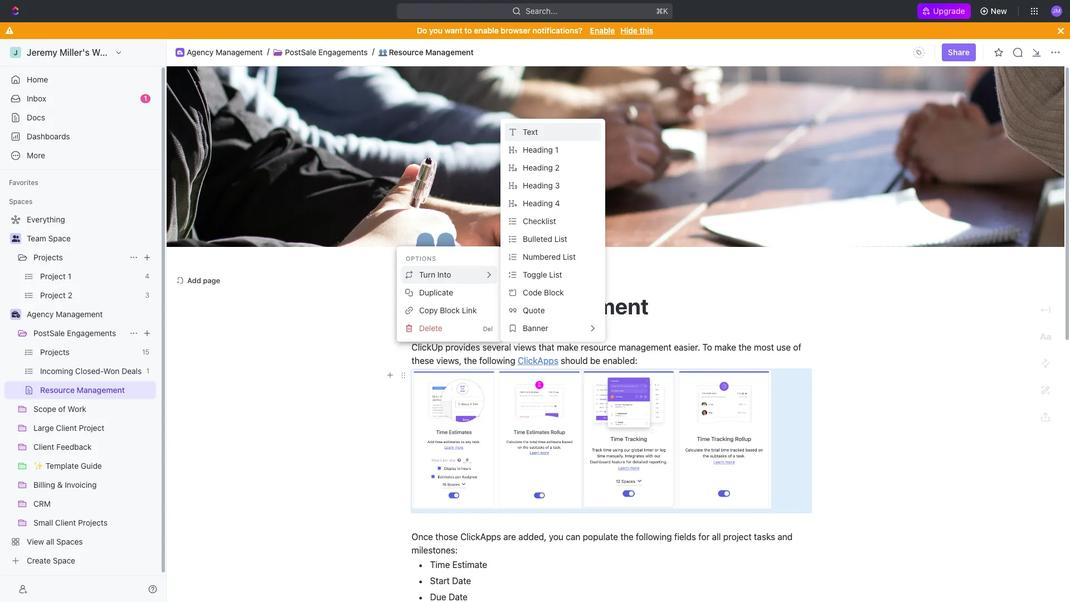 Task type: locate. For each thing, give the bounding box(es) containing it.
due
[[430, 592, 447, 602]]

1 horizontal spatial agency
[[187, 47, 214, 57]]

of
[[794, 342, 802, 353]]

0 vertical spatial agency management
[[187, 47, 263, 57]]

1 vertical spatial agency management
[[27, 310, 103, 319]]

1 vertical spatial postsale engagements
[[33, 329, 116, 338]]

0 vertical spatial the
[[739, 342, 752, 353]]

list down numbered list button
[[550, 270, 563, 279]]

1 make from the left
[[557, 342, 579, 353]]

postsale engagements link
[[285, 47, 368, 57], [33, 325, 125, 342]]

2 heading from the top
[[523, 163, 553, 172]]

once
[[412, 532, 433, 542]]

make right to
[[715, 342, 737, 353]]

these
[[412, 356, 434, 366]]

1 vertical spatial block
[[440, 306, 460, 315]]

0 horizontal spatial block
[[440, 306, 460, 315]]

0 horizontal spatial add
[[187, 276, 201, 285]]

tree
[[4, 211, 156, 570]]

delete
[[419, 323, 443, 333]]

date down start date
[[449, 592, 468, 602]]

1 horizontal spatial the
[[621, 532, 634, 542]]

heading up checklist
[[523, 199, 553, 208]]

copy block link
[[419, 306, 477, 315]]

agency management inside sidebar navigation
[[27, 310, 103, 319]]

clickapps
[[518, 356, 559, 366], [461, 532, 501, 542]]

heading
[[523, 145, 553, 154], [523, 163, 553, 172], [523, 181, 553, 190], [523, 199, 553, 208]]

1 vertical spatial resource
[[411, 293, 508, 319]]

date
[[452, 576, 471, 586], [449, 592, 468, 602]]

1 horizontal spatial postsale
[[285, 47, 317, 57]]

bulleted list button
[[505, 230, 601, 248]]

1 heading from the top
[[523, 145, 553, 154]]

0 vertical spatial resource
[[389, 47, 424, 57]]

1 vertical spatial business time image
[[11, 311, 20, 318]]

quote
[[523, 306, 545, 315]]

toggle list
[[523, 270, 563, 279]]

0 vertical spatial business time image
[[177, 50, 183, 55]]

estimate
[[453, 560, 488, 570]]

enable
[[474, 26, 499, 35]]

heading 2
[[523, 163, 560, 172]]

resource down comment
[[411, 293, 508, 319]]

block down duplicate button
[[440, 306, 460, 315]]

0 horizontal spatial postsale
[[33, 329, 65, 338]]

you left can
[[549, 532, 564, 542]]

add left page
[[187, 276, 201, 285]]

0 horizontal spatial postsale engagements link
[[33, 325, 125, 342]]

milestones:
[[412, 545, 458, 556]]

0 horizontal spatial engagements
[[67, 329, 116, 338]]

1 vertical spatial postsale engagements link
[[33, 325, 125, 342]]

block
[[544, 288, 564, 297], [440, 306, 460, 315]]

agency management link for business time "image" within sidebar navigation
[[27, 306, 154, 324]]

date for start date
[[452, 576, 471, 586]]

add page
[[187, 276, 220, 285]]

1 horizontal spatial agency management
[[187, 47, 263, 57]]

that
[[539, 342, 555, 353]]

add for add page
[[187, 276, 201, 285]]

enabled:
[[603, 356, 638, 366]]

make up should at right bottom
[[557, 342, 579, 353]]

those
[[436, 532, 458, 542]]

1 vertical spatial the
[[464, 356, 477, 366]]

resource
[[389, 47, 424, 57], [411, 293, 508, 319]]

⌘k
[[657, 6, 669, 16]]

postsale engagements inside sidebar navigation
[[33, 329, 116, 338]]

0 vertical spatial agency
[[187, 47, 214, 57]]

1 horizontal spatial business time image
[[177, 50, 183, 55]]

1 horizontal spatial make
[[715, 342, 737, 353]]

heading 1 button
[[505, 141, 601, 159]]

heading down heading 1
[[523, 163, 553, 172]]

you inside once those clickapps are added, you can populate the following fields for all project tasks and milestones:
[[549, 532, 564, 542]]

heading 4 button
[[505, 195, 601, 213]]

business time image
[[177, 50, 183, 55], [11, 311, 20, 318]]

0 vertical spatial clickapps
[[518, 356, 559, 366]]

0 vertical spatial block
[[544, 288, 564, 297]]

clickapps link
[[518, 356, 559, 366]]

1 vertical spatial list
[[563, 252, 576, 262]]

3 heading from the top
[[523, 181, 553, 190]]

4 heading from the top
[[523, 199, 553, 208]]

project
[[724, 532, 752, 542]]

agency inside sidebar navigation
[[27, 310, 54, 319]]

to
[[465, 26, 472, 35]]

0 horizontal spatial agency management
[[27, 310, 103, 319]]

0 horizontal spatial agency management link
[[27, 306, 154, 324]]

engagements
[[319, 47, 368, 57], [67, 329, 116, 338]]

list
[[555, 234, 568, 244], [563, 252, 576, 262], [550, 270, 563, 279]]

add
[[187, 276, 201, 285], [423, 279, 437, 288]]

business time image inside sidebar navigation
[[11, 311, 20, 318]]

agency management link
[[187, 47, 263, 57], [27, 306, 154, 324]]

tree inside sidebar navigation
[[4, 211, 156, 570]]

0 vertical spatial date
[[452, 576, 471, 586]]

notifications?
[[533, 26, 583, 35]]

the right populate
[[621, 532, 634, 542]]

0 horizontal spatial postsale engagements
[[33, 329, 116, 338]]

1 vertical spatial engagements
[[67, 329, 116, 338]]

tree containing team space
[[4, 211, 156, 570]]

1 inside button
[[555, 145, 559, 154]]

dashboards link
[[4, 128, 156, 146]]

2 vertical spatial the
[[621, 532, 634, 542]]

0 horizontal spatial clickapps
[[461, 532, 501, 542]]

the left most
[[739, 342, 752, 353]]

0 vertical spatial postsale
[[285, 47, 317, 57]]

1 vertical spatial you
[[549, 532, 564, 542]]

agency for business time "image" within sidebar navigation's agency management link
[[27, 310, 54, 319]]

resource right 👥
[[389, 47, 424, 57]]

heading for heading 2
[[523, 163, 553, 172]]

0 horizontal spatial business time image
[[11, 311, 20, 318]]

clickapps left the "are"
[[461, 532, 501, 542]]

1 horizontal spatial engagements
[[319, 47, 368, 57]]

code
[[523, 288, 542, 297]]

1 horizontal spatial you
[[549, 532, 564, 542]]

do
[[417, 26, 428, 35]]

once those clickapps are added, you can populate the following fields for all project tasks and milestones:
[[412, 532, 796, 556]]

code block button
[[505, 284, 601, 302]]

toggle
[[523, 270, 548, 279]]

1 vertical spatial clickapps
[[461, 532, 501, 542]]

be
[[591, 356, 601, 366]]

0 vertical spatial 1
[[144, 94, 147, 103]]

0 vertical spatial postsale engagements link
[[285, 47, 368, 57]]

0 horizontal spatial following
[[480, 356, 516, 366]]

are
[[504, 532, 517, 542]]

block down "toggle list" button
[[544, 288, 564, 297]]

1 vertical spatial agency
[[27, 310, 54, 319]]

1 vertical spatial date
[[449, 592, 468, 602]]

agency
[[187, 47, 214, 57], [27, 310, 54, 319]]

user group image
[[11, 235, 20, 242]]

list down bulleted list button
[[563, 252, 576, 262]]

0 vertical spatial following
[[480, 356, 516, 366]]

1 vertical spatial postsale
[[33, 329, 65, 338]]

date down the time estimate
[[452, 576, 471, 586]]

1 vertical spatial following
[[636, 532, 672, 542]]

list for toggle list
[[550, 270, 563, 279]]

0 vertical spatial you
[[430, 26, 443, 35]]

heading up 'heading 2'
[[523, 145, 553, 154]]

1 horizontal spatial add
[[423, 279, 437, 288]]

heading down 'heading 2'
[[523, 181, 553, 190]]

following down several
[[480, 356, 516, 366]]

1 vertical spatial agency management link
[[27, 306, 154, 324]]

copy block link button
[[402, 302, 498, 320]]

del
[[483, 325, 493, 332]]

0 horizontal spatial 1
[[144, 94, 147, 103]]

1 horizontal spatial block
[[544, 288, 564, 297]]

2 vertical spatial list
[[550, 270, 563, 279]]

1 vertical spatial 1
[[555, 145, 559, 154]]

postsale engagements
[[285, 47, 368, 57], [33, 329, 116, 338]]

you right do
[[430, 26, 443, 35]]

favorites
[[9, 178, 38, 187]]

browser
[[501, 26, 531, 35]]

👥
[[379, 48, 387, 57]]

1 horizontal spatial following
[[636, 532, 672, 542]]

code block
[[523, 288, 564, 297]]

postsale
[[285, 47, 317, 57], [33, 329, 65, 338]]

the down provides
[[464, 356, 477, 366]]

add for add comment
[[423, 279, 437, 288]]

upgrade
[[934, 6, 966, 16]]

1 horizontal spatial 1
[[555, 145, 559, 154]]

team space link
[[27, 230, 154, 248]]

checklist
[[523, 216, 557, 226]]

turn
[[419, 270, 436, 279]]

0 horizontal spatial agency
[[27, 310, 54, 319]]

clickapps down that
[[518, 356, 559, 366]]

0 vertical spatial list
[[555, 234, 568, 244]]

agency management link for the topmost business time "image"
[[187, 47, 263, 57]]

quote button
[[505, 302, 601, 320]]

1 horizontal spatial agency management link
[[187, 47, 263, 57]]

list for bulleted list
[[555, 234, 568, 244]]

0 horizontal spatial make
[[557, 342, 579, 353]]

for
[[699, 532, 710, 542]]

duplicate
[[419, 288, 454, 297]]

agency for agency management link associated with the topmost business time "image"
[[187, 47, 214, 57]]

1 inside sidebar navigation
[[144, 94, 147, 103]]

turn into
[[419, 270, 451, 279]]

postsale inside 'tree'
[[33, 329, 65, 338]]

list down checklist button
[[555, 234, 568, 244]]

following left fields
[[636, 532, 672, 542]]

sidebar navigation
[[0, 39, 167, 602]]

0 vertical spatial agency management link
[[187, 47, 263, 57]]

upgrade link
[[918, 3, 971, 19]]

should
[[561, 356, 588, 366]]

1 horizontal spatial postsale engagements
[[285, 47, 368, 57]]

text button
[[505, 123, 601, 141]]

views
[[514, 342, 537, 353]]

1 horizontal spatial postsale engagements link
[[285, 47, 368, 57]]

following inside once those clickapps are added, you can populate the following fields for all project tasks and milestones:
[[636, 532, 672, 542]]

options
[[406, 255, 437, 262]]

add left into
[[423, 279, 437, 288]]



Task type: vqa. For each thing, say whether or not it's contained in the screenshot.
Reminder
no



Task type: describe. For each thing, give the bounding box(es) containing it.
postsale for top postsale engagements link
[[285, 47, 317, 57]]

engagements inside sidebar navigation
[[67, 329, 116, 338]]

heading 3 button
[[505, 177, 601, 195]]

page
[[203, 276, 220, 285]]

views,
[[437, 356, 462, 366]]

docs
[[27, 113, 45, 122]]

date for due date
[[449, 592, 468, 602]]

home
[[27, 75, 48, 84]]

agency management for business time "image" within sidebar navigation's agency management link
[[27, 310, 103, 319]]

copy
[[419, 306, 438, 315]]

provides
[[446, 342, 480, 353]]

duplicate button
[[402, 284, 498, 302]]

postsale for leftmost postsale engagements link
[[33, 329, 65, 338]]

favorites button
[[4, 176, 43, 190]]

management inside 'tree'
[[56, 310, 103, 319]]

heading 1
[[523, 145, 559, 154]]

heading 2 button
[[505, 159, 601, 177]]

all
[[713, 532, 722, 542]]

new
[[992, 6, 1008, 16]]

most
[[755, 342, 775, 353]]

1 horizontal spatial clickapps
[[518, 356, 559, 366]]

time
[[430, 560, 450, 570]]

checklist button
[[505, 213, 601, 230]]

block for copy
[[440, 306, 460, 315]]

share
[[949, 47, 971, 57]]

banner
[[523, 323, 549, 333]]

projects
[[33, 253, 63, 262]]

toggle list button
[[505, 266, 601, 284]]

0 horizontal spatial the
[[464, 356, 477, 366]]

clickup
[[412, 342, 443, 353]]

team space
[[27, 234, 71, 243]]

use
[[777, 342, 792, 353]]

heading for heading 3
[[523, 181, 553, 190]]

numbered list button
[[505, 248, 601, 266]]

do you want to enable browser notifications? enable hide this
[[417, 26, 654, 35]]

3
[[555, 181, 560, 190]]

home link
[[4, 71, 156, 89]]

added,
[[519, 532, 547, 542]]

block for code
[[544, 288, 564, 297]]

docs link
[[4, 109, 156, 127]]

heading for heading 1
[[523, 145, 553, 154]]

list for numbered list
[[563, 252, 576, 262]]

text
[[523, 127, 538, 137]]

management
[[619, 342, 672, 353]]

dashboards
[[27, 132, 70, 141]]

clickup provides several views that make resource management easier. to make the most use of these views, the following
[[412, 342, 804, 366]]

agency management for agency management link associated with the topmost business time "image"
[[187, 47, 263, 57]]

into
[[438, 270, 451, 279]]

following inside clickup provides several views that make resource management easier. to make the most use of these views, the following
[[480, 356, 516, 366]]

resource management
[[411, 293, 649, 319]]

numbered
[[523, 252, 561, 262]]

inbox
[[27, 94, 46, 103]]

fields
[[675, 532, 697, 542]]

new button
[[976, 2, 1015, 20]]

projects link
[[33, 249, 125, 267]]

time estimate
[[430, 560, 488, 570]]

the inside once those clickapps are added, you can populate the following fields for all project tasks and milestones:
[[621, 532, 634, 542]]

bulleted
[[523, 234, 553, 244]]

several
[[483, 342, 512, 353]]

search...
[[526, 6, 558, 16]]

heading for heading 4
[[523, 199, 553, 208]]

add comment
[[423, 279, 473, 288]]

2
[[555, 163, 560, 172]]

clickapps should be enabled:
[[518, 356, 638, 366]]

to
[[703, 342, 713, 353]]

numbered list
[[523, 252, 576, 262]]

👥 resource management
[[379, 47, 474, 57]]

2 make from the left
[[715, 342, 737, 353]]

start
[[430, 576, 450, 586]]

comment
[[440, 279, 473, 288]]

0 vertical spatial engagements
[[319, 47, 368, 57]]

start date
[[430, 576, 471, 586]]

due date
[[430, 592, 468, 602]]

tasks
[[755, 532, 776, 542]]

space
[[48, 234, 71, 243]]

heading 4
[[523, 199, 560, 208]]

turn into button
[[402, 266, 498, 284]]

clickapps inside once those clickapps are added, you can populate the following fields for all project tasks and milestones:
[[461, 532, 501, 542]]

enable
[[591, 26, 615, 35]]

0 horizontal spatial you
[[430, 26, 443, 35]]

can
[[566, 532, 581, 542]]

bulleted list
[[523, 234, 568, 244]]

2 horizontal spatial the
[[739, 342, 752, 353]]

0 vertical spatial postsale engagements
[[285, 47, 368, 57]]

banner button
[[505, 320, 601, 337]]

team
[[27, 234, 46, 243]]

want
[[445, 26, 463, 35]]

easier.
[[674, 342, 701, 353]]



